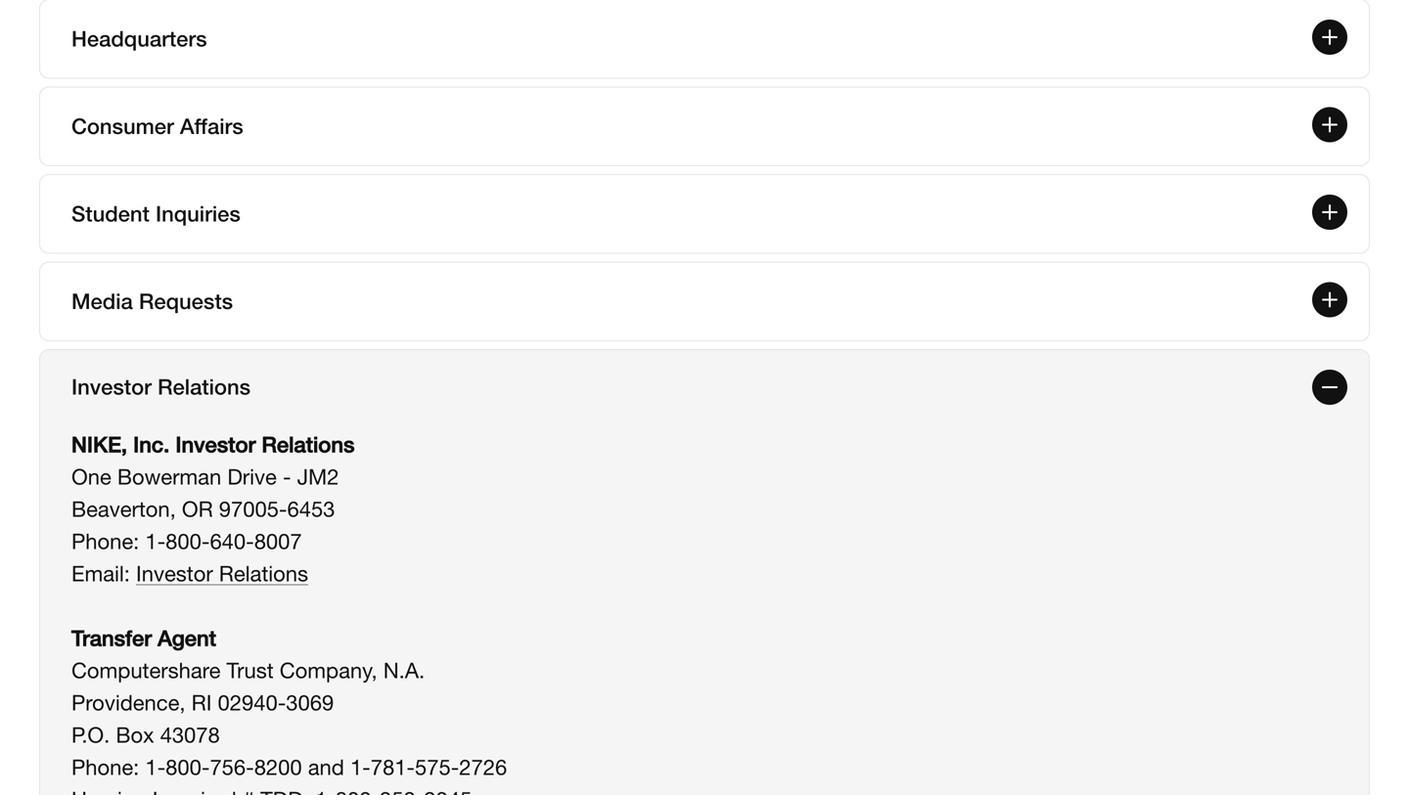 Task type: describe. For each thing, give the bounding box(es) containing it.
agent
[[158, 625, 216, 651]]

or
[[182, 497, 213, 522]]

drive
[[227, 464, 277, 489]]

phone: for computershare
[[71, 755, 139, 780]]

affairs
[[180, 113, 243, 139]]

nike, inc. investor relations one bowerman drive - jm2 beaverton, or 97005-6453 phone: 1-800-640-8007 email: investor relations
[[71, 431, 355, 586]]

1 vertical spatial investor
[[176, 431, 256, 457]]

2 vertical spatial investor
[[136, 561, 213, 586]]

1- for investor
[[145, 529, 166, 554]]

6453
[[287, 497, 335, 522]]

consumer affairs
[[71, 113, 243, 139]]

n.a.
[[383, 658, 425, 683]]

inc.
[[133, 431, 170, 457]]

3069
[[286, 690, 334, 715]]

student
[[71, 201, 150, 226]]

media requests button
[[40, 263, 1370, 340]]

transfer agent computershare trust company, n.a. providence, ri 02940-3069 p.o. box 43078 phone: 1-800-756-8200 and 1-781-575-2726
[[71, 625, 507, 780]]

transfer
[[71, 625, 152, 651]]

headquarters button
[[40, 0, 1370, 78]]

1- for computershare
[[145, 755, 166, 780]]

97005-
[[219, 497, 287, 522]]

bowerman
[[117, 464, 221, 489]]

inquiries
[[156, 201, 241, 226]]

trust
[[227, 658, 274, 683]]

consumer
[[71, 113, 174, 139]]

headquarters
[[71, 25, 207, 51]]

student inquiries button
[[40, 175, 1370, 253]]

relations inside dropdown button
[[158, 374, 251, 400]]

8200
[[254, 755, 302, 780]]



Task type: vqa. For each thing, say whether or not it's contained in the screenshot.
OR
yes



Task type: locate. For each thing, give the bounding box(es) containing it.
1- right and
[[350, 755, 371, 780]]

43078
[[160, 723, 220, 748]]

media requests
[[71, 288, 233, 314]]

2 phone: from the top
[[71, 755, 139, 780]]

800- inside nike, inc. investor relations one bowerman drive - jm2 beaverton, or 97005-6453 phone: 1-800-640-8007 email: investor relations
[[166, 529, 210, 554]]

800- inside transfer agent computershare trust company, n.a. providence, ri 02940-3069 p.o. box 43078 phone: 1-800-756-8200 and 1-781-575-2726
[[166, 755, 210, 780]]

02940-
[[218, 690, 286, 715]]

800- for computershare
[[166, 755, 210, 780]]

ri
[[192, 690, 212, 715]]

0 vertical spatial investor
[[71, 374, 152, 400]]

jm2
[[297, 464, 339, 489]]

800- for investor
[[166, 529, 210, 554]]

756-
[[210, 755, 254, 780]]

relations down 8007 at the left
[[219, 561, 308, 586]]

phone: down p.o.
[[71, 755, 139, 780]]

nike,
[[71, 431, 127, 457]]

1- down box
[[145, 755, 166, 780]]

1 vertical spatial phone:
[[71, 755, 139, 780]]

800-
[[166, 529, 210, 554], [166, 755, 210, 780]]

investor up 'agent'
[[136, 561, 213, 586]]

consumer affairs button
[[40, 87, 1370, 165]]

1- inside nike, inc. investor relations one bowerman drive - jm2 beaverton, or 97005-6453 phone: 1-800-640-8007 email: investor relations
[[145, 529, 166, 554]]

phone: inside transfer agent computershare trust company, n.a. providence, ri 02940-3069 p.o. box 43078 phone: 1-800-756-8200 and 1-781-575-2726
[[71, 755, 139, 780]]

phone:
[[71, 529, 139, 554], [71, 755, 139, 780]]

providence,
[[71, 690, 186, 715]]

640-
[[210, 529, 254, 554]]

phone: inside nike, inc. investor relations one bowerman drive - jm2 beaverton, or 97005-6453 phone: 1-800-640-8007 email: investor relations
[[71, 529, 139, 554]]

1 vertical spatial relations
[[262, 431, 355, 457]]

relations
[[158, 374, 251, 400], [262, 431, 355, 457], [219, 561, 308, 586]]

investor relations
[[71, 374, 251, 400]]

2726
[[459, 755, 507, 780]]

student inquiries
[[71, 201, 241, 226]]

computershare
[[71, 658, 221, 683]]

800- down 'or'
[[166, 529, 210, 554]]

2 vertical spatial relations
[[219, 561, 308, 586]]

8007
[[254, 529, 302, 554]]

and
[[308, 755, 344, 780]]

0 vertical spatial relations
[[158, 374, 251, 400]]

1 vertical spatial 800-
[[166, 755, 210, 780]]

investor relations link
[[136, 561, 308, 586]]

phone: for investor
[[71, 529, 139, 554]]

575-
[[415, 755, 459, 780]]

investor inside dropdown button
[[71, 374, 152, 400]]

company,
[[280, 658, 377, 683]]

1 phone: from the top
[[71, 529, 139, 554]]

one
[[71, 464, 111, 489]]

beaverton,
[[71, 497, 176, 522]]

investor
[[71, 374, 152, 400], [176, 431, 256, 457], [136, 561, 213, 586]]

1- down beaverton,
[[145, 529, 166, 554]]

0 vertical spatial 800-
[[166, 529, 210, 554]]

phone: up email:
[[71, 529, 139, 554]]

investor up nike, on the bottom of page
[[71, 374, 152, 400]]

relations up jm2 at the left of the page
[[262, 431, 355, 457]]

800- down 43078
[[166, 755, 210, 780]]

requests
[[139, 288, 233, 314]]

investor up drive
[[176, 431, 256, 457]]

relations up inc.
[[158, 374, 251, 400]]

investor relations button
[[40, 350, 1370, 425]]

781-
[[371, 755, 415, 780]]

2 800- from the top
[[166, 755, 210, 780]]

media
[[71, 288, 133, 314]]

1 800- from the top
[[166, 529, 210, 554]]

-
[[283, 464, 291, 489]]

0 vertical spatial phone:
[[71, 529, 139, 554]]

email:
[[71, 561, 130, 586]]

1-
[[145, 529, 166, 554], [145, 755, 166, 780], [350, 755, 371, 780]]

p.o.
[[71, 723, 110, 748]]

box
[[116, 723, 154, 748]]



